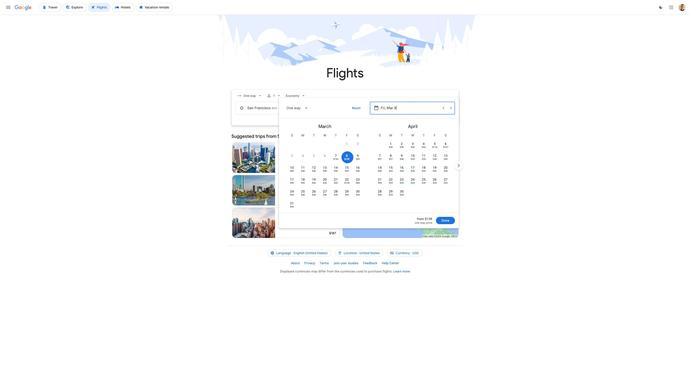 Task type: locate. For each thing, give the bounding box(es) containing it.
, 46 us dollars element for tuesday, april 9, 2024 element
[[400, 158, 404, 160]]

saturday, march 30, 2024 element
[[356, 189, 360, 194]]

, 64 us dollars element up friday, march 22, 2024 element
[[345, 170, 349, 172]]

monday, april 8, 2024 element
[[390, 153, 392, 158]]

, 89 us dollars element
[[356, 158, 360, 160]]

, 46 us dollars element for sunday, april 21, 2024 element
[[378, 182, 382, 184]]

, 46 us dollars element up saturday, april 27, 2024 element
[[444, 170, 448, 172]]

, 46 us dollars element up monday, march 25, 2024 element on the left top of page
[[301, 182, 305, 184]]

main menu image
[[5, 5, 11, 10]]

wednesday, april 17, 2024 element
[[411, 165, 415, 170]]

, 46 us dollars element up friday, april 19, 2024 element on the right top of page
[[433, 158, 437, 160]]

, 46 us dollars element up saturday, march 23, 2024 element
[[356, 170, 360, 172]]

Departure text field
[[381, 102, 451, 114]]

, 34 us dollars element
[[422, 158, 426, 160], [389, 170, 393, 172], [422, 170, 426, 172], [389, 182, 393, 184], [422, 182, 426, 184], [433, 182, 437, 184], [389, 194, 393, 196]]

, 34 us dollars element right sunday, april 28, 2024 element
[[389, 194, 393, 196]]

, 46 us dollars element for tuesday, march 12, 2024 element
[[312, 170, 316, 172]]

None field
[[235, 92, 264, 100], [284, 92, 308, 100], [283, 103, 312, 114], [235, 92, 264, 100], [284, 92, 308, 100], [283, 103, 312, 114]]

, 46 us dollars element for 'sunday, april 14, 2024' element
[[378, 170, 382, 172]]

row up wednesday, march 13, 2024 element
[[287, 151, 364, 164]]

, 160 us dollars element
[[333, 158, 339, 160]]

, 46 us dollars element left the , 94 us dollars element
[[334, 194, 338, 196]]

, 118 us dollars element
[[432, 146, 438, 148]]

, 46 us dollars element up tuesday, march 19, 2024 element
[[312, 170, 316, 172]]

, 46 us dollars element for monday, march 25, 2024 element on the left top of page
[[301, 194, 305, 196]]

, 34 us dollars element left friday, april 26, 2024 element
[[422, 182, 426, 184]]

, 34 us dollars element up monday, april 22, 2024 element
[[389, 170, 393, 172]]

friday, april 12, 2024 element
[[433, 153, 437, 158]]

, 46 us dollars element left monday, april 29, 2024 element
[[378, 194, 382, 196]]

, 34 us dollars element for thursday, april 25, 2024 element
[[422, 182, 426, 184]]

, 97 us dollars element
[[378, 158, 382, 160]]

, 34 us dollars element up thursday, april 18, 2024 element
[[422, 158, 426, 160]]

swap origin and destination. image
[[298, 105, 304, 111]]

thursday, march 21, 2024 element
[[334, 177, 338, 182]]

, 46 us dollars element up sunday, april 21, 2024 element
[[378, 170, 382, 172]]

, 46 us dollars element for thursday, march 28, 2024 element
[[334, 194, 338, 196]]

friday, march 22, 2024 element
[[345, 177, 349, 182]]

, 64 us dollars element for the saturday, march 30, 2024 element
[[356, 194, 360, 196]]

, 42 us dollars element
[[433, 170, 437, 172]]

row up wednesday, april 24, 2024 element
[[375, 163, 451, 176]]

, 46 us dollars element for tuesday, march 26, 2024 element
[[312, 194, 316, 196]]

, 64 us dollars element for sunday, march 24, 2024 element
[[290, 194, 294, 196]]

row up wednesday, march 27, 2024 "element" at the left of the page
[[287, 175, 364, 188]]

, 24 us dollars element for tuesday, april 16, 2024 element
[[400, 170, 404, 172]]

frontier image
[[279, 156, 283, 160], [279, 221, 283, 225]]

, 46 us dollars element up wednesday, march 20, 2024 element
[[323, 170, 327, 172]]

, 46 us dollars element for wednesday, march 13, 2024 element
[[323, 170, 327, 172]]

, 64 us dollars element
[[422, 146, 426, 148], [345, 170, 349, 172], [334, 182, 338, 184], [290, 194, 294, 196], [356, 194, 360, 196]]

monday, march 25, 2024 element
[[301, 189, 305, 194]]

, 46 us dollars element up tuesday, april 16, 2024 element
[[400, 158, 404, 160]]

, 34 us dollars element for monday, april 15, 2024 element on the top right of the page
[[389, 170, 393, 172]]

friday, march 1, 2024 element
[[346, 142, 348, 146]]

2 frontier image from the top
[[279, 221, 283, 225]]

, 46 us dollars element
[[389, 146, 393, 148], [400, 146, 404, 148], [411, 146, 415, 148], [400, 158, 404, 160], [433, 158, 437, 160], [301, 170, 305, 172], [312, 170, 316, 172], [323, 170, 327, 172], [356, 170, 360, 172], [378, 170, 382, 172], [444, 170, 448, 172], [290, 182, 294, 184], [301, 182, 305, 184], [312, 182, 316, 184], [323, 182, 327, 184], [378, 182, 382, 184], [301, 194, 305, 196], [312, 194, 316, 196], [323, 194, 327, 196], [334, 194, 338, 196], [378, 194, 382, 196], [290, 206, 294, 208]]

thursday, march 14, 2024 element
[[334, 165, 338, 170]]

, 24 us dollars element
[[411, 158, 415, 160], [400, 170, 404, 172], [411, 170, 415, 172], [400, 182, 404, 184], [411, 182, 415, 184], [400, 194, 404, 196]]

, 107 us dollars element
[[443, 146, 449, 148]]

, 46 us dollars element up "monday, april 8, 2024" "element"
[[389, 146, 393, 148]]

, 46 us dollars element for saturday, april 20, 2024 element
[[444, 170, 448, 172]]

frontier, spirit, and sun country airlines image
[[279, 188, 283, 192]]

, 64 us dollars element right the , 94 us dollars element
[[356, 194, 360, 196]]

, 46 us dollars element right tuesday, march 26, 2024 element
[[323, 194, 327, 196]]

wednesday, march 6, 2024 element
[[324, 153, 326, 158]]

Where from? San Francisco SFO text field
[[235, 102, 300, 115]]

, 46 us dollars element up sunday, march 24, 2024 element
[[290, 182, 294, 184]]

, 34 us dollars element left , 32 us dollars element
[[433, 182, 437, 184]]

, 80 us dollars element
[[290, 170, 294, 172]]

, 46 us dollars element up tuesday, april 9, 2024 element
[[400, 146, 404, 148]]

sunday, march 17, 2024 element
[[290, 177, 294, 182]]

, 139 us dollars element
[[344, 158, 350, 160]]

grid
[[281, 120, 457, 215]]

, 24 us dollars element up tuesday, april 30, 2024 element
[[400, 182, 404, 184]]

, 24 us dollars element left thursday, april 25, 2024 element
[[411, 182, 415, 184]]

, 24 us dollars element right monday, april 29, 2024 element
[[400, 194, 404, 196]]

, 46 us dollars element up sunday, april 28, 2024 element
[[378, 182, 382, 184]]

friday, april 5, 2024 element
[[434, 142, 436, 146]]

, 24 us dollars element for tuesday, april 23, 2024 element
[[400, 182, 404, 184]]

tuesday, march 26, 2024 element
[[312, 189, 316, 194]]

, 24 us dollars element up wednesday, april 24, 2024 element
[[411, 170, 415, 172]]

wednesday, march 27, 2024 element
[[323, 189, 327, 194]]

friday, march 15, 2024 element
[[345, 165, 349, 170]]

sunday, april 28, 2024 element
[[378, 189, 382, 194]]

, 34 us dollars element for thursday, april 18, 2024 element
[[422, 170, 426, 172]]

wednesday, april 3, 2024 element
[[412, 142, 414, 146]]

0 vertical spatial frontier image
[[279, 156, 283, 160]]

row group
[[281, 120, 369, 212], [369, 120, 457, 211]]

, 64 us dollars element for thursday, march 21, 2024 element
[[334, 182, 338, 184]]

, 46 us dollars element up wednesday, april 10, 2024 element
[[411, 146, 415, 148]]

sunday, march 31, 2024 element
[[290, 201, 294, 206]]

wednesday, april 10, 2024 element
[[411, 153, 415, 158]]

, 46 us dollars element up "monday, march 18, 2024" element
[[301, 170, 305, 172]]

sunday, march 3, 2024 element
[[291, 153, 293, 158]]

friday, april 26, 2024 element
[[433, 177, 437, 182]]

tuesday, march 19, 2024 element
[[312, 177, 316, 182]]

change appearance image
[[656, 2, 667, 13]]

, 64 us dollars element up thursday, march 28, 2024 element
[[334, 182, 338, 184]]

wednesday, april 24, 2024 element
[[411, 177, 415, 182]]

, 46 us dollars element for friday, april 12, 2024 element
[[433, 158, 437, 160]]

, 46 us dollars element down sunday, march 24, 2024 element
[[290, 206, 294, 208]]

sunday, april 21, 2024 element
[[378, 177, 382, 182]]

, 34 us dollars element up monday, april 29, 2024 element
[[389, 182, 393, 184]]

tuesday, april 16, 2024 element
[[400, 165, 404, 170]]

, 46 us dollars element up tuesday, march 26, 2024 element
[[312, 182, 316, 184]]

, 34 us dollars element for thursday, april 11, 2024 element
[[422, 158, 426, 160]]

sunday, april 14, 2024 element
[[378, 165, 382, 170]]

grid inside flight search box
[[281, 120, 457, 215]]

1 vertical spatial frontier image
[[279, 221, 283, 225]]

, 46 us dollars element for wednesday, march 20, 2024 element
[[323, 182, 327, 184]]

, 34 us dollars element for monday, april 22, 2024 element
[[389, 182, 393, 184]]

, 24 us dollars element up wednesday, april 17, 2024 'element'
[[411, 158, 415, 160]]

thursday, march 28, 2024 element
[[334, 189, 338, 194]]

monday, april 15, 2024 element
[[389, 165, 393, 170]]

row
[[342, 138, 364, 153], [386, 138, 451, 153], [287, 151, 364, 164], [375, 151, 451, 164], [287, 163, 364, 176], [375, 163, 451, 176], [287, 175, 364, 188], [375, 175, 451, 188], [287, 187, 364, 200], [375, 187, 408, 200]]

sunday, march 24, 2024 element
[[290, 189, 294, 194]]

monday, march 11, 2024 element
[[301, 165, 305, 170]]

, 46 us dollars element left tuesday, march 26, 2024 element
[[301, 194, 305, 196]]

, 64 us dollars element up thursday, april 11, 2024 element
[[422, 146, 426, 148]]

row up wednesday, april 17, 2024 'element'
[[375, 151, 451, 164]]

, 40 us dollars element
[[444, 158, 448, 160]]

, 24 us dollars element for tuesday, april 30, 2024 element
[[400, 194, 404, 196]]

2 row group from the left
[[369, 120, 457, 211]]

, 34 us dollars element for monday, april 29, 2024 element
[[389, 194, 393, 196]]

, 46 us dollars element right monday, march 25, 2024 element on the left top of page
[[312, 194, 316, 196]]

thursday, april 25, 2024 element
[[422, 177, 426, 182]]

monday, april 29, 2024 element
[[389, 189, 393, 194]]

saturday, april 27, 2024 element
[[444, 177, 448, 182]]

wednesday, march 13, 2024 element
[[323, 165, 327, 170]]

, 46 us dollars element up wednesday, march 27, 2024 "element" at the left of the page
[[323, 182, 327, 184]]

, 24 us dollars element up tuesday, april 23, 2024 element
[[400, 170, 404, 172]]

, 64 us dollars element up sunday, march 31, 2024 "element"
[[290, 194, 294, 196]]

tuesday, april 9, 2024 element
[[401, 153, 403, 158]]

, 34 us dollars element up thursday, april 25, 2024 element
[[422, 170, 426, 172]]



Task type: describe. For each thing, give the bounding box(es) containing it.
1 row group from the left
[[281, 120, 369, 212]]

wednesday, march 20, 2024 element
[[323, 177, 327, 182]]

sunday, april 7, 2024 element
[[379, 153, 381, 158]]

, 46 us dollars element for saturday, march 16, 2024 'element'
[[356, 170, 360, 172]]

, 46 us dollars element for monday, march 11, 2024 element
[[301, 170, 305, 172]]

friday, march 8, 2024, departure date. element
[[346, 153, 348, 158]]

thursday, april 18, 2024 element
[[422, 165, 426, 170]]

, 64 us dollars element for friday, march 15, 2024 element
[[345, 170, 349, 172]]

, 46 us dollars element for tuesday, april 2, 2024 element
[[400, 146, 404, 148]]

monday, april 22, 2024 element
[[389, 177, 393, 182]]

tuesday, march 5, 2024 element
[[313, 153, 315, 158]]

, 46 us dollars element for wednesday, march 27, 2024 "element" at the left of the page
[[323, 194, 327, 196]]

, 24 us dollars element for wednesday, april 10, 2024 element
[[411, 158, 415, 160]]

1 frontier image from the top
[[279, 156, 283, 160]]

, 24 us dollars element for wednesday, april 24, 2024 element
[[411, 182, 415, 184]]

, 46 us dollars element for "monday, march 18, 2024" element
[[301, 182, 305, 184]]

saturday, april 6, 2024 element
[[445, 142, 447, 146]]

monday, april 1, 2024 element
[[390, 142, 392, 146]]

tuesday, april 30, 2024 element
[[400, 189, 404, 194]]

friday, april 19, 2024 element
[[433, 165, 437, 170]]

row up wednesday, march 20, 2024 element
[[287, 163, 364, 176]]

, 34 us dollars element for friday, april 26, 2024 element
[[433, 182, 437, 184]]

, 46 us dollars element for sunday, march 17, 2024 "element"
[[290, 182, 294, 184]]

saturday, march 2, 2024 element
[[357, 142, 359, 146]]

, 46 us dollars element for wednesday, april 3, 2024 element
[[411, 146, 415, 148]]

56 US dollars text field
[[331, 166, 336, 170]]

sunday, march 10, 2024 element
[[290, 165, 294, 170]]

, 56 us dollars element
[[334, 170, 338, 172]]

tuesday, april 2, 2024 element
[[401, 142, 403, 146]]

row down monday, april 22, 2024 element
[[375, 187, 408, 200]]

Departure text field
[[381, 102, 440, 114]]

row up "saturday, march 9, 2024" element
[[342, 138, 364, 153]]

saturday, march 9, 2024 element
[[357, 153, 359, 158]]

, 84 us dollars element
[[356, 182, 360, 184]]

, 128 us dollars element
[[344, 182, 350, 184]]

suggested trips from san francisco region
[[232, 131, 459, 240]]

saturday, march 16, 2024 element
[[356, 165, 360, 170]]

row up thursday, april 11, 2024 element
[[386, 138, 451, 153]]

monday, march 4, 2024 element
[[302, 153, 304, 158]]

friday, march 29, 2024 element
[[345, 189, 349, 194]]

, 46 us dollars element for tuesday, march 19, 2024 element
[[312, 182, 316, 184]]

, 64 us dollars element for thursday, april 4, 2024 element
[[422, 146, 426, 148]]

tuesday, march 12, 2024 element
[[312, 165, 316, 170]]

, 57 us dollars element
[[389, 158, 393, 160]]

, 32 us dollars element
[[444, 182, 448, 184]]

, 46 us dollars element for sunday, march 31, 2024 "element"
[[290, 206, 294, 208]]

next image
[[453, 160, 464, 171]]

row down wednesday, march 20, 2024 element
[[287, 187, 364, 200]]

, 94 us dollars element
[[345, 194, 349, 196]]

, 46 us dollars element for sunday, april 28, 2024 element
[[378, 194, 382, 196]]

monday, march 18, 2024 element
[[301, 177, 305, 182]]

row down wednesday, april 17, 2024 'element'
[[375, 175, 451, 188]]

Flight search field
[[228, 90, 464, 228]]

saturday, march 23, 2024 element
[[356, 177, 360, 182]]

tuesday, april 23, 2024 element
[[400, 177, 404, 182]]

187 US dollars text field
[[329, 231, 336, 235]]

saturday, april 13, 2024 element
[[444, 153, 448, 158]]

, 46 us dollars element for "monday, april 1, 2024" element
[[389, 146, 393, 148]]

thursday, april 11, 2024 element
[[422, 153, 426, 158]]

saturday, april 20, 2024 element
[[444, 165, 448, 170]]

, 24 us dollars element for wednesday, april 17, 2024 'element'
[[411, 170, 415, 172]]

thursday, april 4, 2024 element
[[423, 142, 425, 146]]

thursday, march 7, 2024 element
[[335, 153, 337, 158]]



Task type: vqa. For each thing, say whether or not it's contained in the screenshot.
, 24 US dollars element associated with Tuesday, April 23, 2024 'element'
yes



